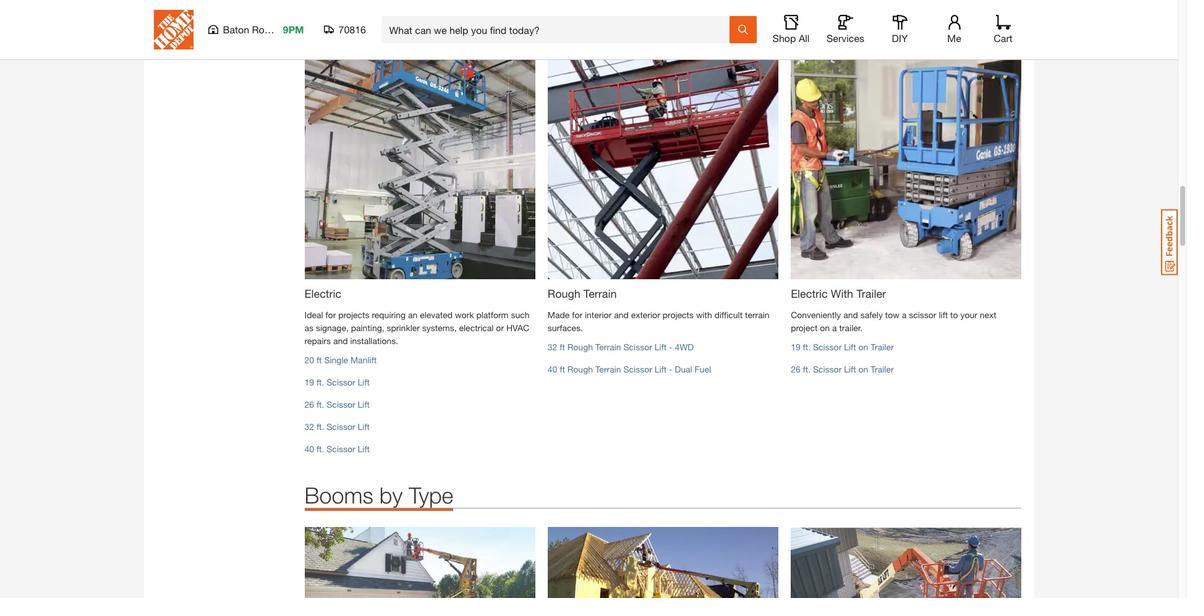 Task type: vqa. For each thing, say whether or not it's contained in the screenshot.
Available Shipping image related to 129
no



Task type: describe. For each thing, give the bounding box(es) containing it.
diy button
[[880, 15, 920, 45]]

feedback link image
[[1161, 209, 1178, 276]]

to
[[950, 310, 958, 320]]

lift for 32 ft. scissor lift
[[358, 422, 370, 432]]

26 ft. scissor lift link
[[304, 399, 370, 410]]

ft. for 26 ft. scissor lift on trailer
[[803, 364, 811, 375]]

dual
[[675, 364, 692, 375]]

and inside 'conveniently and safely tow a scissor lift to your next project on a trailer.'
[[843, 310, 858, 320]]

lift for 26 ft. scissor lift
[[358, 399, 370, 410]]

scissor
[[909, 310, 936, 320]]

booms by type
[[304, 482, 453, 509]]

1 vertical spatial by
[[380, 482, 403, 509]]

with
[[831, 287, 853, 300]]

ft. for 19 ft. scissor lift
[[317, 377, 324, 388]]

40 ft. scissor lift link
[[304, 444, 370, 454]]

articulating boom image
[[304, 527, 535, 598]]

interior
[[585, 310, 612, 320]]

for for electric
[[325, 310, 336, 320]]

40 ft. scissor lift
[[304, 444, 370, 454]]

next
[[980, 310, 997, 320]]

scissor down 32 ft rough terrain scissor lift - 4wd link
[[623, 364, 652, 375]]

19 for 19 ft. scissor lift
[[304, 377, 314, 388]]

me
[[947, 32, 961, 44]]

- for 4wd
[[669, 342, 672, 352]]

towable booms image
[[548, 527, 778, 598]]

What can we help you find today? search field
[[389, 17, 729, 43]]

rough terrain
[[548, 287, 617, 300]]

project
[[791, 323, 818, 333]]

20 ft single manlift link
[[304, 355, 377, 365]]

40 for 40 ft rough terrain scissor lift - dual fuel
[[548, 364, 557, 375]]

baton rouge 9pm
[[223, 23, 304, 35]]

hvac
[[506, 323, 529, 333]]

installations.
[[350, 336, 398, 346]]

32 ft rough terrain scissor lift - 4wd link
[[548, 342, 694, 352]]

your
[[960, 310, 977, 320]]

shop
[[773, 32, 796, 44]]

electric with trailer
[[791, 287, 886, 300]]

services button
[[826, 15, 865, 45]]

projects inside made for interior and exterior projects with difficult terrain surfaces.
[[663, 310, 694, 320]]

19 ft. scissor lift
[[304, 377, 370, 388]]

lift for 40 ft. scissor lift
[[358, 444, 370, 454]]

platform
[[476, 310, 509, 320]]

scissor for 26 ft. scissor lift
[[327, 399, 355, 410]]

ft. for 26 ft. scissor lift
[[317, 399, 324, 410]]

made
[[548, 310, 570, 320]]

ft. for 32 ft. scissor lift
[[317, 422, 324, 432]]

work
[[455, 310, 474, 320]]

for for rough terrain
[[572, 310, 582, 320]]

19 ft. scissor lift on trailer
[[791, 342, 894, 352]]

exterior
[[631, 310, 660, 320]]

elevated
[[420, 310, 453, 320]]

electric for electric with trailer
[[791, 287, 828, 300]]

an
[[408, 310, 418, 320]]

trailer for 19 ft. scissor lift on trailer
[[871, 342, 894, 352]]

lifts
[[381, 4, 420, 30]]

ideal
[[304, 310, 323, 320]]

all
[[799, 32, 810, 44]]

19 ft. scissor lift link
[[304, 377, 370, 388]]

26 for 26 ft. scissor lift
[[304, 399, 314, 410]]

19 ft. scissor lift on trailer link
[[791, 342, 894, 352]]

scissor for 19 ft. scissor lift
[[327, 377, 355, 388]]

rough for 40
[[567, 364, 593, 375]]

scissor for 40 ft. scissor lift
[[327, 444, 355, 454]]

lift for 19 ft. scissor lift on trailer
[[844, 342, 856, 352]]

70816
[[339, 23, 366, 35]]

0 horizontal spatial a
[[832, 323, 837, 333]]

4wd
[[675, 342, 694, 352]]

systems,
[[422, 323, 457, 333]]

made for interior and exterior projects with difficult terrain surfaces.
[[548, 310, 770, 333]]

lift
[[939, 310, 948, 320]]

surfaces.
[[548, 323, 583, 333]]

lift for 19 ft. scissor lift
[[358, 377, 370, 388]]

lift left dual on the bottom right of the page
[[655, 364, 667, 375]]

diy
[[892, 32, 908, 44]]

straight boom image
[[791, 527, 1022, 598]]

70816 button
[[324, 23, 366, 36]]

40 ft rough terrain scissor lift - dual fuel link
[[548, 364, 711, 375]]

26 ft. scissor lift on trailer
[[791, 364, 894, 375]]

such
[[511, 310, 530, 320]]



Task type: locate. For each thing, give the bounding box(es) containing it.
1 horizontal spatial by
[[426, 4, 450, 30]]

32
[[548, 342, 557, 352], [304, 422, 314, 432]]

40 down surfaces.
[[548, 364, 557, 375]]

32 up 40 ft. scissor lift
[[304, 422, 314, 432]]

conveniently and safely tow a scissor lift to your next project on a trailer.
[[791, 310, 997, 333]]

and inside made for interior and exterior projects with difficult terrain surfaces.
[[614, 310, 629, 320]]

lift up 40 ft. scissor lift
[[358, 422, 370, 432]]

trailer for 26 ft. scissor lift on trailer
[[871, 364, 894, 375]]

1 vertical spatial 19
[[304, 377, 314, 388]]

for inside made for interior and exterior projects with difficult terrain surfaces.
[[572, 310, 582, 320]]

ft
[[560, 342, 565, 352], [317, 355, 322, 365], [560, 364, 565, 375]]

9pm
[[283, 23, 304, 35]]

20
[[304, 355, 314, 365]]

and right interior
[[614, 310, 629, 320]]

2 vertical spatial terrain
[[595, 364, 621, 375]]

1 vertical spatial 32
[[304, 422, 314, 432]]

a left trailer. in the bottom of the page
[[832, 323, 837, 333]]

0 horizontal spatial 19
[[304, 377, 314, 388]]

lift for 26 ft. scissor lift on trailer
[[844, 364, 856, 375]]

1 horizontal spatial projects
[[663, 310, 694, 320]]

0 horizontal spatial 40
[[304, 444, 314, 454]]

safely
[[860, 310, 883, 320]]

shop all
[[773, 32, 810, 44]]

lift down 19 ft. scissor lift at the left of page
[[358, 399, 370, 410]]

26 down the 19 ft. scissor lift link
[[304, 399, 314, 410]]

ideal for projects requiring an elevated work platform such as signage, painting, sprinkler systems, electrical or hvac repairs and installations.
[[304, 310, 530, 346]]

0 vertical spatial on
[[820, 323, 830, 333]]

0 vertical spatial trailer
[[856, 287, 886, 300]]

19
[[791, 342, 800, 352], [304, 377, 314, 388]]

1 vertical spatial a
[[832, 323, 837, 333]]

on
[[820, 323, 830, 333], [858, 342, 868, 352], [858, 364, 868, 375]]

2 - from the top
[[669, 364, 672, 375]]

2 horizontal spatial and
[[843, 310, 858, 320]]

0 horizontal spatial projects
[[338, 310, 369, 320]]

cart
[[994, 32, 1013, 44]]

on down 19 ft. scissor lift on trailer
[[858, 364, 868, 375]]

and
[[614, 310, 629, 320], [843, 310, 858, 320], [333, 336, 348, 346]]

and up trailer. in the bottom of the page
[[843, 310, 858, 320]]

repairs
[[304, 336, 331, 346]]

lift down the 32 ft. scissor lift link
[[358, 444, 370, 454]]

scissor right 9pm in the left of the page
[[304, 4, 375, 30]]

for inside ideal for projects requiring an elevated work platform such as signage, painting, sprinkler systems, electrical or hvac repairs and installations.
[[325, 310, 336, 320]]

2 electric from the left
[[791, 287, 828, 300]]

0 horizontal spatial electric
[[304, 287, 341, 300]]

19 for 19 ft. scissor lift on trailer
[[791, 342, 800, 352]]

1 vertical spatial on
[[858, 342, 868, 352]]

- left dual on the bottom right of the page
[[669, 364, 672, 375]]

scissor for 19 ft. scissor lift on trailer
[[813, 342, 842, 352]]

40 ft rough terrain scissor lift - dual fuel
[[548, 364, 711, 375]]

sprinkler
[[387, 323, 420, 333]]

0 horizontal spatial type
[[409, 482, 453, 509]]

trailer down 'conveniently and safely tow a scissor lift to your next project on a trailer.'
[[871, 342, 894, 352]]

0 vertical spatial 40
[[548, 364, 557, 375]]

lift
[[655, 342, 667, 352], [844, 342, 856, 352], [655, 364, 667, 375], [844, 364, 856, 375], [358, 377, 370, 388], [358, 399, 370, 410], [358, 422, 370, 432], [358, 444, 370, 454]]

fuel
[[695, 364, 711, 375]]

electric up ideal on the bottom left
[[304, 287, 341, 300]]

2 vertical spatial rough
[[567, 364, 593, 375]]

0 vertical spatial type
[[456, 4, 500, 30]]

1 vertical spatial 26
[[304, 399, 314, 410]]

1 horizontal spatial 32
[[548, 342, 557, 352]]

20 ft single manlift
[[304, 355, 377, 365]]

lift down manlift
[[358, 377, 370, 388]]

1 horizontal spatial 26
[[791, 364, 800, 375]]

me button
[[935, 15, 974, 45]]

0 vertical spatial 19
[[791, 342, 800, 352]]

baton
[[223, 23, 249, 35]]

32 ft. scissor lift link
[[304, 422, 370, 432]]

1 vertical spatial trailer
[[871, 342, 894, 352]]

on inside 'conveniently and safely tow a scissor lift to your next project on a trailer.'
[[820, 323, 830, 333]]

scissor up '26 ft. scissor lift on trailer' link
[[813, 342, 842, 352]]

ft.
[[803, 342, 811, 352], [803, 364, 811, 375], [317, 377, 324, 388], [317, 399, 324, 410], [317, 422, 324, 432], [317, 444, 324, 454]]

scissor down the 20 ft single manlift
[[327, 377, 355, 388]]

- for dual
[[669, 364, 672, 375]]

projects left with
[[663, 310, 694, 320]]

requiring
[[372, 310, 406, 320]]

40 for 40 ft. scissor lift
[[304, 444, 314, 454]]

booms
[[304, 482, 373, 509]]

manlift
[[351, 355, 377, 365]]

0 horizontal spatial and
[[333, 336, 348, 346]]

26
[[791, 364, 800, 375], [304, 399, 314, 410]]

26 ft. scissor lift
[[304, 399, 370, 410]]

0 vertical spatial a
[[902, 310, 907, 320]]

26 ft. scissor lift on trailer link
[[791, 364, 894, 375]]

and inside ideal for projects requiring an elevated work platform such as signage, painting, sprinkler systems, electrical or hvac repairs and installations.
[[333, 336, 348, 346]]

difficult
[[715, 310, 743, 320]]

type
[[456, 4, 500, 30], [409, 482, 453, 509]]

projects
[[338, 310, 369, 320], [663, 310, 694, 320]]

projects inside ideal for projects requiring an elevated work platform such as signage, painting, sprinkler systems, electrical or hvac repairs and installations.
[[338, 310, 369, 320]]

signage,
[[316, 323, 349, 333]]

1 vertical spatial rough
[[567, 342, 593, 352]]

trailer.
[[839, 323, 863, 333]]

terrain for 32
[[595, 342, 621, 352]]

or
[[496, 323, 504, 333]]

32 for 32 ft. scissor lift
[[304, 422, 314, 432]]

scissor lifts by type
[[304, 4, 500, 30]]

terrain
[[745, 310, 770, 320]]

by right booms
[[380, 482, 403, 509]]

cart link
[[990, 15, 1017, 45]]

0 horizontal spatial 32
[[304, 422, 314, 432]]

on down trailer. in the bottom of the page
[[858, 342, 868, 352]]

1 horizontal spatial electric
[[791, 287, 828, 300]]

32 for 32 ft rough terrain scissor lift - 4wd
[[548, 342, 557, 352]]

on for 26 ft. scissor lift on trailer
[[858, 364, 868, 375]]

painting,
[[351, 323, 384, 333]]

1 vertical spatial type
[[409, 482, 453, 509]]

2 vertical spatial on
[[858, 364, 868, 375]]

terrain for 40
[[595, 364, 621, 375]]

by right lifts
[[426, 4, 450, 30]]

0 horizontal spatial by
[[380, 482, 403, 509]]

shop all button
[[771, 15, 811, 45]]

conveniently
[[791, 310, 841, 320]]

19 down 20
[[304, 377, 314, 388]]

scissor down the 19 ft. scissor lift link
[[327, 399, 355, 410]]

40
[[548, 364, 557, 375], [304, 444, 314, 454]]

with
[[696, 310, 712, 320]]

1 vertical spatial terrain
[[595, 342, 621, 352]]

single
[[324, 355, 348, 365]]

and down signage, on the bottom left
[[333, 336, 348, 346]]

1 vertical spatial -
[[669, 364, 672, 375]]

scissor for 26 ft. scissor lift on trailer
[[813, 364, 842, 375]]

scissor
[[304, 4, 375, 30], [623, 342, 652, 352], [813, 342, 842, 352], [623, 364, 652, 375], [813, 364, 842, 375], [327, 377, 355, 388], [327, 399, 355, 410], [327, 422, 355, 432], [327, 444, 355, 454]]

1 horizontal spatial type
[[456, 4, 500, 30]]

ft for electric
[[317, 355, 322, 365]]

scissor down 19 ft. scissor lift on trailer
[[813, 364, 842, 375]]

rough
[[548, 287, 580, 300], [567, 342, 593, 352], [567, 364, 593, 375]]

projects up the painting,
[[338, 310, 369, 320]]

ft for rough terrain
[[560, 342, 565, 352]]

32 ft rough terrain scissor lift - 4wd
[[548, 342, 694, 352]]

for
[[325, 310, 336, 320], [572, 310, 582, 320]]

ft. for 40 ft. scissor lift
[[317, 444, 324, 454]]

for up surfaces.
[[572, 310, 582, 320]]

by
[[426, 4, 450, 30], [380, 482, 403, 509]]

2 for from the left
[[572, 310, 582, 320]]

0 vertical spatial 26
[[791, 364, 800, 375]]

terrain
[[584, 287, 617, 300], [595, 342, 621, 352], [595, 364, 621, 375]]

electrical
[[459, 323, 494, 333]]

on for 19 ft. scissor lift on trailer
[[858, 342, 868, 352]]

- left 4wd
[[669, 342, 672, 352]]

26 for 26 ft. scissor lift on trailer
[[791, 364, 800, 375]]

lift left 4wd
[[655, 342, 667, 352]]

scissor for 32 ft. scissor lift
[[327, 422, 355, 432]]

1 horizontal spatial a
[[902, 310, 907, 320]]

tow
[[885, 310, 900, 320]]

as
[[304, 323, 313, 333]]

a right tow at the right bottom of page
[[902, 310, 907, 320]]

26 down project
[[791, 364, 800, 375]]

lift down 19 ft. scissor lift on trailer
[[844, 364, 856, 375]]

terrain up 40 ft rough terrain scissor lift - dual fuel
[[595, 342, 621, 352]]

electric
[[304, 287, 341, 300], [791, 287, 828, 300]]

32 ft. scissor lift
[[304, 422, 370, 432]]

trailer up safely
[[856, 287, 886, 300]]

rouge
[[252, 23, 281, 35]]

0 horizontal spatial for
[[325, 310, 336, 320]]

for up signage, on the bottom left
[[325, 310, 336, 320]]

1 electric from the left
[[304, 287, 341, 300]]

1 horizontal spatial for
[[572, 310, 582, 320]]

0 vertical spatial -
[[669, 342, 672, 352]]

2 vertical spatial trailer
[[871, 364, 894, 375]]

ft. for 19 ft. scissor lift on trailer
[[803, 342, 811, 352]]

1 horizontal spatial and
[[614, 310, 629, 320]]

0 vertical spatial rough
[[548, 287, 580, 300]]

electric for electric
[[304, 287, 341, 300]]

19 down project
[[791, 342, 800, 352]]

terrain up interior
[[584, 287, 617, 300]]

scissor up 40 ft. scissor lift
[[327, 422, 355, 432]]

0 vertical spatial 32
[[548, 342, 557, 352]]

1 horizontal spatial 40
[[548, 364, 557, 375]]

0 vertical spatial by
[[426, 4, 450, 30]]

on down conveniently
[[820, 323, 830, 333]]

-
[[669, 342, 672, 352], [669, 364, 672, 375]]

32 down surfaces.
[[548, 342, 557, 352]]

electric up conveniently
[[791, 287, 828, 300]]

terrain down 32 ft rough terrain scissor lift - 4wd
[[595, 364, 621, 375]]

1 - from the top
[[669, 342, 672, 352]]

1 for from the left
[[325, 310, 336, 320]]

trailer down 19 ft. scissor lift on trailer link
[[871, 364, 894, 375]]

1 projects from the left
[[338, 310, 369, 320]]

trailer
[[856, 287, 886, 300], [871, 342, 894, 352], [871, 364, 894, 375]]

electric with trailer image
[[791, 49, 1022, 279]]

40 down 32 ft. scissor lift
[[304, 444, 314, 454]]

2 projects from the left
[[663, 310, 694, 320]]

the home depot logo image
[[154, 10, 193, 49]]

0 vertical spatial terrain
[[584, 287, 617, 300]]

services
[[827, 32, 864, 44]]

scissor down the 32 ft. scissor lift link
[[327, 444, 355, 454]]

1 vertical spatial 40
[[304, 444, 314, 454]]

scissor up 40 ft rough terrain scissor lift - dual fuel
[[623, 342, 652, 352]]

rough for 32
[[567, 342, 593, 352]]

lift down trailer. in the bottom of the page
[[844, 342, 856, 352]]

electric image
[[304, 49, 535, 279]]

rough terrain image
[[548, 49, 778, 279]]

0 horizontal spatial 26
[[304, 399, 314, 410]]

1 horizontal spatial 19
[[791, 342, 800, 352]]



